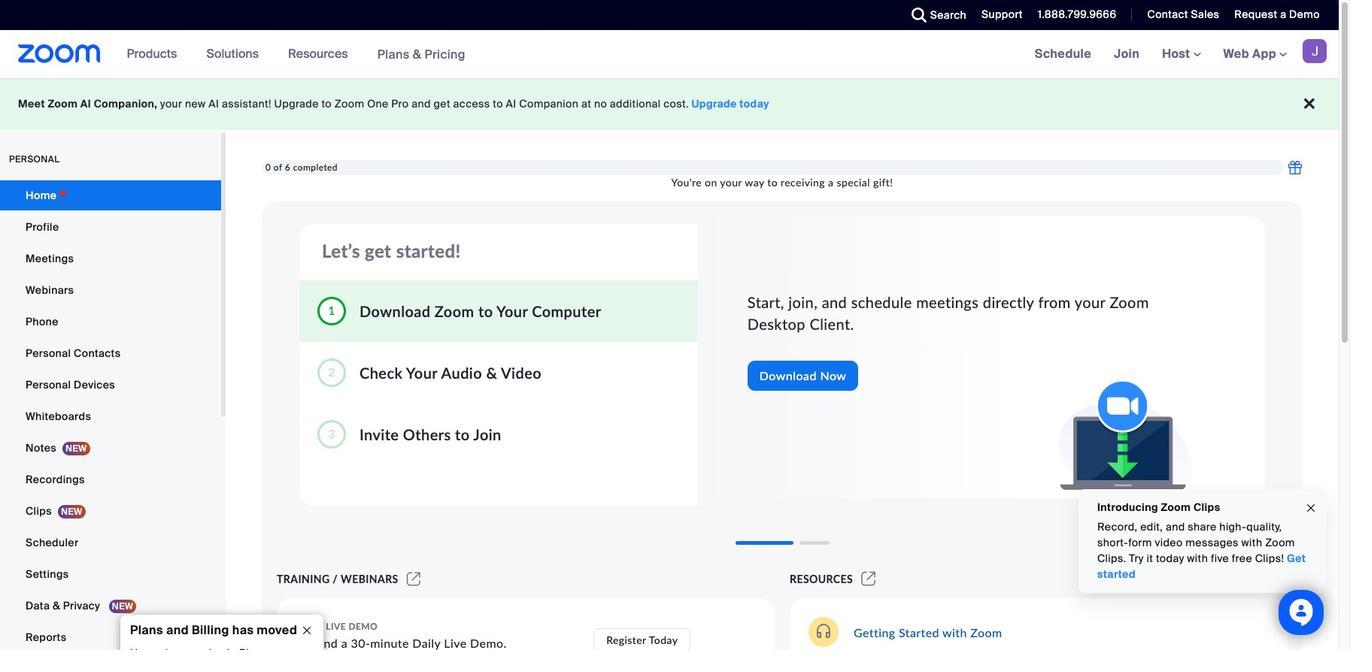 Task type: locate. For each thing, give the bounding box(es) containing it.
with down messages at the right of the page
[[1188, 552, 1209, 566]]

0 vertical spatial personal
[[26, 347, 71, 360]]

personal menu menu
[[0, 181, 221, 651]]

1 vertical spatial close image
[[295, 625, 319, 638]]

plans for plans and billing has moved
[[130, 623, 163, 639]]

from
[[1039, 293, 1071, 312]]

products
[[127, 46, 177, 62]]

0 vertical spatial &
[[413, 46, 422, 62]]

0 horizontal spatial upgrade
[[274, 97, 319, 111]]

plans for plans & pricing
[[377, 46, 410, 62]]

0 horizontal spatial your
[[406, 364, 438, 382]]

schedule
[[1035, 46, 1092, 62]]

join,
[[789, 293, 818, 312]]

your right the on
[[720, 176, 742, 189]]

record,
[[1098, 521, 1138, 534]]

personal down phone
[[26, 347, 71, 360]]

6
[[285, 162, 291, 173]]

high-
[[1220, 521, 1247, 534]]

clips inside the personal menu menu
[[26, 505, 52, 518]]

clips!
[[1256, 552, 1285, 566]]

home
[[26, 189, 57, 202]]

personal up whiteboards
[[26, 378, 71, 392]]

companion,
[[94, 97, 158, 111]]

cost.
[[664, 97, 689, 111]]

scheduler
[[26, 537, 79, 550]]

1
[[328, 303, 335, 318]]

1 horizontal spatial join
[[1114, 46, 1140, 62]]

1 horizontal spatial upgrade
[[692, 97, 737, 111]]

2 horizontal spatial your
[[1075, 293, 1106, 312]]

plans down the "data & privacy" link
[[130, 623, 163, 639]]

0 horizontal spatial ai
[[80, 97, 91, 111]]

2 horizontal spatial with
[[1242, 537, 1263, 550]]

2 vertical spatial your
[[1075, 293, 1106, 312]]

0 vertical spatial today
[[740, 97, 770, 111]]

clips link
[[0, 497, 221, 527]]

close image up get
[[1306, 500, 1318, 517]]

1 horizontal spatial your
[[720, 176, 742, 189]]

gift!
[[874, 176, 894, 189]]

0 horizontal spatial close image
[[295, 625, 319, 638]]

with up 'free'
[[1242, 537, 1263, 550]]

special
[[837, 176, 871, 189]]

join
[[1114, 46, 1140, 62], [474, 426, 502, 444]]

reports link
[[0, 623, 221, 651]]

getting started with zoom
[[854, 626, 1003, 640]]

join right others
[[474, 426, 502, 444]]

getting started with zoom link
[[854, 626, 1003, 640]]

0 of 6 completed
[[266, 162, 338, 173]]

& inside the personal menu menu
[[53, 600, 60, 613]]

1 vertical spatial plans
[[130, 623, 163, 639]]

and up video
[[1166, 521, 1186, 534]]

0 horizontal spatial today
[[740, 97, 770, 111]]

invite
[[360, 426, 399, 444]]

zoom right "from"
[[1110, 293, 1150, 312]]

get right let's
[[365, 240, 392, 262]]

invite others to join
[[360, 426, 502, 444]]

record, edit, and share high-quality, short-form video messages with zoom clips. try it today with five free clips!
[[1098, 521, 1296, 566]]

1 vertical spatial a
[[829, 176, 834, 189]]

a left special
[[829, 176, 834, 189]]

0 vertical spatial your
[[160, 97, 182, 111]]

a left demo
[[1281, 8, 1287, 21]]

0 vertical spatial a
[[1281, 8, 1287, 21]]

of
[[274, 162, 282, 173]]

devices
[[74, 378, 115, 392]]

your left computer
[[497, 302, 528, 320]]

ai left companion, at the left top of page
[[80, 97, 91, 111]]

download
[[360, 302, 431, 320], [760, 369, 817, 383]]

upgrade down product information navigation
[[274, 97, 319, 111]]

clips
[[1194, 501, 1221, 515], [26, 505, 52, 518]]

2 horizontal spatial ai
[[506, 97, 517, 111]]

1 personal from the top
[[26, 347, 71, 360]]

download zoom to your computer
[[360, 302, 602, 320]]

2 personal from the top
[[26, 378, 71, 392]]

ai
[[80, 97, 91, 111], [209, 97, 219, 111], [506, 97, 517, 111]]

register today
[[607, 634, 678, 647]]

web app
[[1224, 46, 1277, 62]]

clips up share
[[1194, 501, 1221, 515]]

1 vertical spatial personal
[[26, 378, 71, 392]]

your
[[497, 302, 528, 320], [406, 364, 438, 382]]

join left host
[[1114, 46, 1140, 62]]

ai left companion
[[506, 97, 517, 111]]

contacts
[[74, 347, 121, 360]]

your right "from"
[[1075, 293, 1106, 312]]

0 vertical spatial plans
[[377, 46, 410, 62]]

host button
[[1163, 46, 1201, 62]]

live
[[326, 622, 346, 633]]

started
[[1098, 568, 1136, 582]]

register
[[607, 634, 647, 647]]

settings
[[26, 568, 69, 582]]

2 vertical spatial with
[[943, 626, 968, 640]]

plans inside product information navigation
[[377, 46, 410, 62]]

zoom up edit,
[[1161, 501, 1191, 515]]

0 horizontal spatial clips
[[26, 505, 52, 518]]

0 horizontal spatial download
[[360, 302, 431, 320]]

1 horizontal spatial window new image
[[859, 573, 879, 586]]

upgrade right cost.
[[692, 97, 737, 111]]

0 horizontal spatial your
[[160, 97, 182, 111]]

0 vertical spatial close image
[[1306, 500, 1318, 517]]

plans up meet zoom ai companion, your new ai assistant! upgrade to zoom one pro and get access to ai companion at no additional cost. upgrade today
[[377, 46, 410, 62]]

download inside button
[[760, 369, 817, 383]]

0 horizontal spatial join
[[474, 426, 502, 444]]

companion
[[519, 97, 579, 111]]

meetings
[[917, 293, 979, 312]]

window new image right the webinars
[[405, 573, 423, 586]]

2 window new image from the left
[[859, 573, 879, 586]]

1 horizontal spatial today
[[1157, 552, 1185, 566]]

1 vertical spatial today
[[1157, 552, 1185, 566]]

plans & pricing link
[[377, 46, 466, 62], [377, 46, 466, 62]]

and inside start, join, and schedule meetings directly from your zoom desktop client.
[[822, 293, 847, 312]]

register today button
[[594, 629, 691, 651]]

your inside start, join, and schedule meetings directly from your zoom desktop client.
[[1075, 293, 1106, 312]]

meet zoom ai companion, footer
[[0, 78, 1339, 130]]

contact sales link
[[1137, 0, 1224, 30], [1148, 8, 1220, 21]]

access
[[453, 97, 490, 111]]

/
[[333, 573, 338, 586]]

free
[[1232, 552, 1253, 566]]

1 horizontal spatial download
[[760, 369, 817, 383]]

zoom inside start, join, and schedule meetings directly from your zoom desktop client.
[[1110, 293, 1150, 312]]

introducing zoom clips
[[1098, 501, 1221, 515]]

0 horizontal spatial window new image
[[405, 573, 423, 586]]

1 horizontal spatial a
[[1281, 8, 1287, 21]]

ai right new
[[209, 97, 219, 111]]

0 vertical spatial download
[[360, 302, 431, 320]]

contact
[[1148, 8, 1189, 21]]

now
[[821, 369, 847, 383]]

1 vertical spatial download
[[760, 369, 817, 383]]

close image left live
[[295, 625, 319, 638]]

download now button
[[748, 361, 859, 391]]

meetings
[[26, 252, 74, 266]]

zoom left one
[[335, 97, 365, 111]]

demo
[[349, 622, 378, 633]]

and left billing
[[166, 623, 189, 639]]

0 horizontal spatial plans
[[130, 623, 163, 639]]

with
[[1242, 537, 1263, 550], [1188, 552, 1209, 566], [943, 626, 968, 640]]

plans & pricing
[[377, 46, 466, 62]]

your left new
[[160, 97, 182, 111]]

0 horizontal spatial get
[[365, 240, 392, 262]]

and right pro
[[412, 97, 431, 111]]

phone
[[26, 315, 58, 329]]

close image
[[1306, 500, 1318, 517], [295, 625, 319, 638]]

window new image for resources
[[859, 573, 879, 586]]

& inside product information navigation
[[413, 46, 422, 62]]

introducing
[[1098, 501, 1159, 515]]

window new image for training / webinars
[[405, 573, 423, 586]]

getting
[[854, 626, 896, 640]]

1 window new image from the left
[[405, 573, 423, 586]]

1 horizontal spatial ai
[[209, 97, 219, 111]]

settings link
[[0, 560, 221, 590]]

0
[[266, 162, 271, 173]]

window new image
[[405, 573, 423, 586], [859, 573, 879, 586]]

video
[[1155, 537, 1183, 550]]

zoom up clips!
[[1266, 537, 1296, 550]]

today
[[740, 97, 770, 111], [1157, 552, 1185, 566]]

to right access
[[493, 97, 503, 111]]

2 vertical spatial &
[[53, 600, 60, 613]]

0 vertical spatial get
[[434, 97, 451, 111]]

to right others
[[455, 426, 470, 444]]

with right started
[[943, 626, 968, 640]]

window new image right resources
[[859, 573, 879, 586]]

1 horizontal spatial get
[[434, 97, 451, 111]]

your left audio
[[406, 364, 438, 382]]

you're on your way to receiving a special gift!
[[672, 176, 894, 189]]

billing
[[192, 623, 229, 639]]

whiteboards
[[26, 410, 91, 424]]

1 horizontal spatial plans
[[377, 46, 410, 62]]

download down let's get started!
[[360, 302, 431, 320]]

and
[[412, 97, 431, 111], [822, 293, 847, 312], [1166, 521, 1186, 534], [166, 623, 189, 639]]

& for data & privacy
[[53, 600, 60, 613]]

support link
[[971, 0, 1027, 30], [982, 8, 1023, 21]]

one
[[367, 97, 389, 111]]

0 vertical spatial your
[[497, 302, 528, 320]]

& right data
[[53, 600, 60, 613]]

others
[[403, 426, 451, 444]]

1 vertical spatial with
[[1188, 552, 1209, 566]]

solutions
[[206, 46, 259, 62]]

start, join, and schedule meetings directly from your zoom desktop client.
[[748, 293, 1150, 333]]

0 vertical spatial with
[[1242, 537, 1263, 550]]

0 horizontal spatial &
[[53, 600, 60, 613]]

& left pricing
[[413, 46, 422, 62]]

& left video
[[486, 364, 498, 382]]

and inside record, edit, and share high-quality, short-form video messages with zoom clips. try it today with five free clips!
[[1166, 521, 1186, 534]]

banner
[[0, 30, 1339, 79]]

1 horizontal spatial &
[[413, 46, 422, 62]]

1 vertical spatial &
[[486, 364, 498, 382]]

get left access
[[434, 97, 451, 111]]

2 ai from the left
[[209, 97, 219, 111]]

download left the now
[[760, 369, 817, 383]]

0 vertical spatial join
[[1114, 46, 1140, 62]]

clips up the scheduler on the left of the page
[[26, 505, 52, 518]]

2 horizontal spatial &
[[486, 364, 498, 382]]

and up "client."
[[822, 293, 847, 312]]



Task type: describe. For each thing, give the bounding box(es) containing it.
client.
[[810, 315, 855, 333]]

notes link
[[0, 433, 221, 464]]

at
[[582, 97, 592, 111]]

edit,
[[1141, 521, 1163, 534]]

to down the resources dropdown button
[[322, 97, 332, 111]]

additional
[[610, 97, 661, 111]]

search
[[931, 8, 967, 22]]

personal
[[9, 154, 60, 166]]

webinars
[[26, 284, 74, 297]]

get started link
[[1098, 552, 1307, 582]]

personal devices
[[26, 378, 115, 392]]

it
[[1147, 552, 1154, 566]]

your inside the meet zoom ai companion, 'footer'
[[160, 97, 182, 111]]

personal for personal devices
[[26, 378, 71, 392]]

demo
[[1290, 8, 1321, 21]]

sales
[[1192, 8, 1220, 21]]

profile
[[26, 220, 59, 234]]

download for download now
[[760, 369, 817, 383]]

join inside meetings navigation
[[1114, 46, 1140, 62]]

get
[[1288, 552, 1307, 566]]

1 horizontal spatial your
[[497, 302, 528, 320]]

notes
[[26, 442, 56, 455]]

let's get started!
[[322, 240, 461, 262]]

get inside the meet zoom ai companion, 'footer'
[[434, 97, 451, 111]]

to right way
[[768, 176, 778, 189]]

no
[[594, 97, 607, 111]]

privacy
[[63, 600, 100, 613]]

moved
[[257, 623, 297, 639]]

1 horizontal spatial clips
[[1194, 501, 1221, 515]]

meetings navigation
[[1024, 30, 1339, 79]]

webinars
[[341, 573, 399, 586]]

personal for personal contacts
[[26, 347, 71, 360]]

quality,
[[1247, 521, 1282, 534]]

assistant!
[[222, 97, 271, 111]]

check your audio & video
[[360, 364, 542, 382]]

receiving
[[781, 176, 826, 189]]

personal devices link
[[0, 370, 221, 400]]

today
[[649, 634, 678, 647]]

zoom right meet
[[48, 97, 78, 111]]

schedule link
[[1024, 30, 1103, 78]]

pro
[[392, 97, 409, 111]]

1 vertical spatial join
[[474, 426, 502, 444]]

computer
[[532, 302, 602, 320]]

has
[[232, 623, 254, 639]]

today inside the meet zoom ai companion, 'footer'
[[740, 97, 770, 111]]

1 ai from the left
[[80, 97, 91, 111]]

desktop
[[748, 315, 806, 333]]

2
[[328, 365, 335, 379]]

zoom logo image
[[18, 44, 101, 63]]

video
[[501, 364, 542, 382]]

today inside record, edit, and share high-quality, short-form video messages with zoom clips. try it today with five free clips!
[[1157, 552, 1185, 566]]

live demo
[[324, 622, 378, 633]]

zoom inside record, edit, and share high-quality, short-form video messages with zoom clips. try it today with five free clips!
[[1266, 537, 1296, 550]]

& for plans & pricing
[[413, 46, 422, 62]]

profile picture image
[[1303, 39, 1327, 63]]

upgrade today link
[[692, 97, 770, 111]]

personal contacts link
[[0, 339, 221, 369]]

1 vertical spatial your
[[720, 176, 742, 189]]

training / webinars
[[277, 573, 399, 586]]

meet
[[18, 97, 45, 111]]

schedule
[[852, 293, 913, 312]]

3
[[328, 427, 335, 441]]

five
[[1211, 552, 1230, 566]]

recordings
[[26, 473, 85, 487]]

scheduler link
[[0, 528, 221, 558]]

to up audio
[[479, 302, 493, 320]]

0 horizontal spatial with
[[943, 626, 968, 640]]

support
[[982, 8, 1023, 21]]

1 horizontal spatial close image
[[1306, 500, 1318, 517]]

messages
[[1186, 537, 1239, 550]]

1 vertical spatial your
[[406, 364, 438, 382]]

share
[[1188, 521, 1217, 534]]

completed
[[293, 162, 338, 173]]

0 horizontal spatial a
[[829, 176, 834, 189]]

home link
[[0, 181, 221, 211]]

1 horizontal spatial with
[[1188, 552, 1209, 566]]

webinars link
[[0, 275, 221, 306]]

solutions button
[[206, 30, 266, 78]]

resources
[[288, 46, 348, 62]]

data & privacy link
[[0, 591, 221, 622]]

web
[[1224, 46, 1250, 62]]

personal contacts
[[26, 347, 121, 360]]

request
[[1235, 8, 1278, 21]]

and inside the meet zoom ai companion, 'footer'
[[412, 97, 431, 111]]

you're
[[672, 176, 702, 189]]

phone link
[[0, 307, 221, 337]]

pricing
[[425, 46, 466, 62]]

check
[[360, 364, 403, 382]]

zoom right started
[[971, 626, 1003, 640]]

banner containing products
[[0, 30, 1339, 79]]

data
[[26, 600, 50, 613]]

product information navigation
[[116, 30, 477, 79]]

download for download zoom to your computer
[[360, 302, 431, 320]]

3 ai from the left
[[506, 97, 517, 111]]

2 upgrade from the left
[[692, 97, 737, 111]]

search button
[[901, 0, 971, 30]]

1 vertical spatial get
[[365, 240, 392, 262]]

on
[[705, 176, 718, 189]]

training
[[277, 573, 330, 586]]

start,
[[748, 293, 785, 312]]

let's
[[322, 240, 360, 262]]

1 upgrade from the left
[[274, 97, 319, 111]]

short-
[[1098, 537, 1129, 550]]

audio
[[441, 364, 482, 382]]

recordings link
[[0, 465, 221, 495]]

zoom up check your audio & video
[[435, 302, 474, 320]]



Task type: vqa. For each thing, say whether or not it's contained in the screenshot.
the middle with
yes



